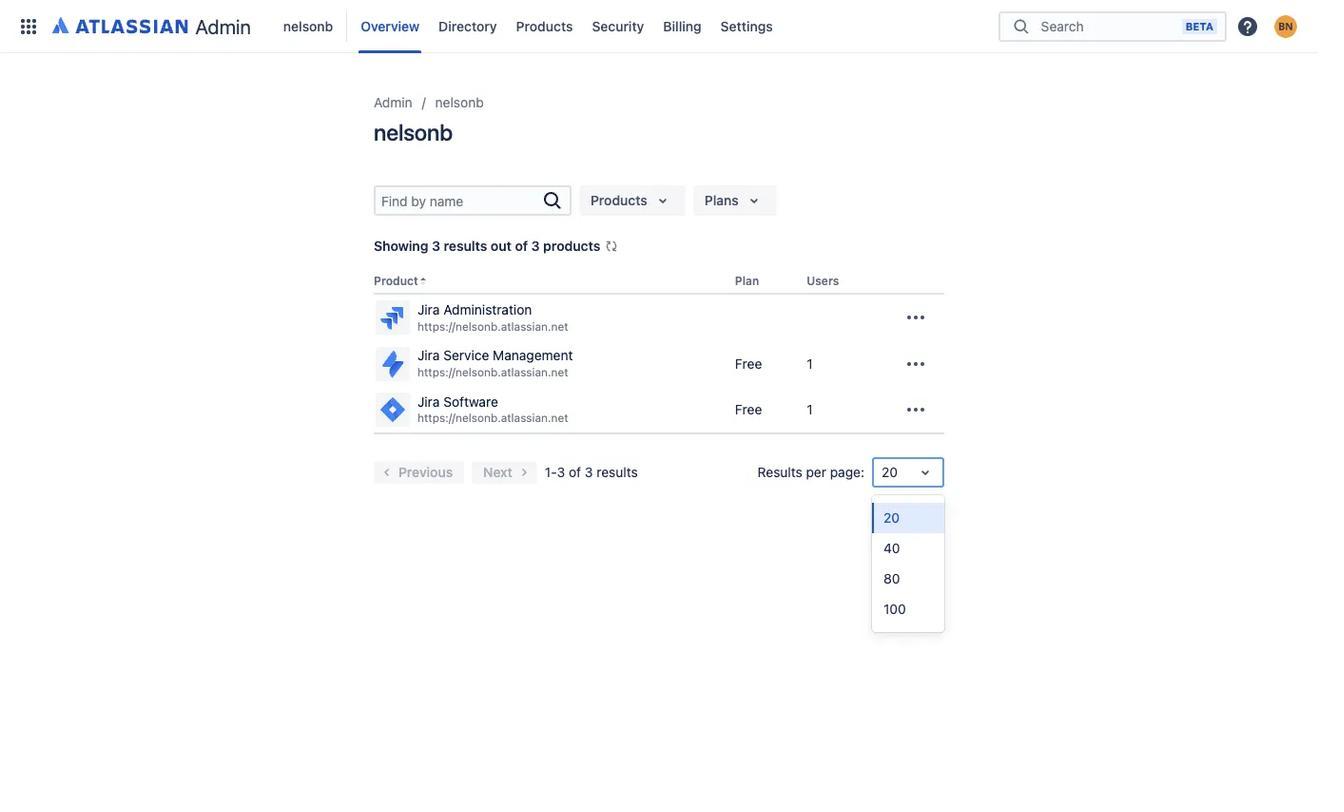Task type: vqa. For each thing, say whether or not it's contained in the screenshot.
Invoices Link on the left
no



Task type: locate. For each thing, give the bounding box(es) containing it.
3 https://nelsonb.atlassian.net from the top
[[418, 411, 569, 425]]

nelsonb link left the overview link
[[278, 11, 339, 41]]

1 horizontal spatial nelsonb link
[[435, 91, 484, 114]]

nelsonb inside global navigation element
[[283, 18, 333, 34]]

free
[[735, 355, 762, 372], [735, 401, 762, 417]]

products
[[543, 238, 601, 254]]

0 horizontal spatial products
[[516, 18, 573, 34]]

of
[[515, 238, 528, 254], [569, 464, 581, 480]]

overview
[[361, 18, 420, 34]]

jira for jira service management
[[418, 348, 440, 364]]

1 horizontal spatial admin
[[374, 94, 413, 110]]

settings link
[[715, 11, 779, 41]]

1 down users
[[807, 355, 813, 372]]

2 https://nelsonb.atlassian.net from the top
[[418, 365, 569, 380]]

https://nelsonb.atlassian.net
[[418, 319, 569, 334], [418, 365, 569, 380], [418, 411, 569, 425]]

products for products link
[[516, 18, 573, 34]]

100
[[884, 601, 906, 617]]

https://nelsonb.atlassian.net down service
[[418, 365, 569, 380]]

0 vertical spatial nelsonb
[[283, 18, 333, 34]]

3 right next image
[[557, 464, 565, 480]]

0 vertical spatial admin
[[195, 15, 251, 38]]

1 horizontal spatial products
[[591, 192, 648, 208]]

account image
[[1275, 15, 1298, 38]]

admin banner
[[0, 0, 1319, 53]]

1 up results per page: at the bottom of the page
[[807, 401, 813, 417]]

next image
[[513, 461, 535, 484]]

2 jira from the top
[[418, 348, 440, 364]]

of right out
[[515, 238, 528, 254]]

jira software image
[[378, 395, 408, 425]]

3 jira from the top
[[418, 394, 440, 410]]

products inside popup button
[[591, 192, 648, 208]]

jira service management image
[[378, 349, 408, 379], [378, 349, 408, 379]]

0 horizontal spatial admin
[[195, 15, 251, 38]]

jira right jira software icon
[[418, 394, 440, 410]]

products
[[516, 18, 573, 34], [591, 192, 648, 208]]

jira administration image
[[378, 303, 408, 333]]

20 up 40
[[884, 510, 900, 526]]

security
[[592, 18, 644, 34]]

0 vertical spatial products
[[516, 18, 573, 34]]

billing
[[663, 18, 702, 34]]

0 vertical spatial results
[[444, 238, 487, 254]]

jira software image
[[378, 395, 408, 425]]

0 vertical spatial nelsonb link
[[278, 11, 339, 41]]

per
[[806, 464, 827, 480]]

0 horizontal spatial nelsonb link
[[278, 11, 339, 41]]

2 vertical spatial jira
[[418, 394, 440, 410]]

1 vertical spatial https://nelsonb.atlassian.net
[[418, 365, 569, 380]]

1 vertical spatial products
[[591, 192, 648, 208]]

2 free from the top
[[735, 401, 762, 417]]

0 horizontal spatial of
[[515, 238, 528, 254]]

0 vertical spatial jira
[[418, 302, 440, 318]]

security link
[[586, 11, 650, 41]]

plans button
[[693, 186, 777, 216]]

2 vertical spatial https://nelsonb.atlassian.net
[[418, 411, 569, 425]]

1 horizontal spatial results
[[597, 464, 638, 480]]

3
[[432, 238, 440, 254], [531, 238, 540, 254], [557, 464, 565, 480], [585, 464, 593, 480]]

Search text field
[[376, 187, 541, 214]]

nelsonb for right nelsonb link
[[435, 94, 484, 110]]

admin link
[[46, 11, 259, 41], [374, 91, 413, 114]]

jira inside jira administration https://nelsonb.atlassian.net
[[418, 302, 440, 318]]

service
[[444, 348, 489, 364]]

1 vertical spatial admin
[[374, 94, 413, 110]]

1 vertical spatial 1
[[807, 401, 813, 417]]

1 free from the top
[[735, 355, 762, 372]]

plans
[[705, 192, 739, 208]]

20 left the open image
[[882, 464, 898, 480]]

results
[[758, 464, 803, 480]]

nelsonb link
[[278, 11, 339, 41], [435, 91, 484, 114]]

plan
[[735, 274, 759, 288]]

products left the security
[[516, 18, 573, 34]]

jira
[[418, 302, 440, 318], [418, 348, 440, 364], [418, 394, 440, 410]]

2 1 from the top
[[807, 401, 813, 417]]

jira inside jira software https://nelsonb.atlassian.net
[[418, 394, 440, 410]]

jira administration https://nelsonb.atlassian.net
[[418, 302, 569, 334]]

free for https://nelsonb.atlassian.net
[[735, 401, 762, 417]]

nelsonb down directory link
[[435, 94, 484, 110]]

nelsonb
[[283, 18, 333, 34], [435, 94, 484, 110], [374, 119, 453, 146]]

nelsonb link down directory link
[[435, 91, 484, 114]]

search image
[[541, 189, 564, 212]]

0 horizontal spatial results
[[444, 238, 487, 254]]

0 vertical spatial https://nelsonb.atlassian.net
[[418, 319, 569, 334]]

of right 1-
[[569, 464, 581, 480]]

products inside global navigation element
[[516, 18, 573, 34]]

1 vertical spatial free
[[735, 401, 762, 417]]

admin
[[195, 15, 251, 38], [374, 94, 413, 110]]

directory
[[439, 18, 497, 34]]

1 jira from the top
[[418, 302, 440, 318]]

1 vertical spatial nelsonb link
[[435, 91, 484, 114]]

refresh image
[[604, 239, 620, 254]]

jira inside jira service management https://nelsonb.atlassian.net
[[418, 348, 440, 364]]

showing
[[374, 238, 429, 254]]

https://nelsonb.atlassian.net down software
[[418, 411, 569, 425]]

2 vertical spatial nelsonb
[[374, 119, 453, 146]]

1 1 from the top
[[807, 355, 813, 372]]

jira right jira administration image
[[418, 302, 440, 318]]

results
[[444, 238, 487, 254], [597, 464, 638, 480]]

users
[[807, 274, 839, 288]]

0 vertical spatial admin link
[[46, 11, 259, 41]]

1 https://nelsonb.atlassian.net from the top
[[418, 319, 569, 334]]

1 horizontal spatial admin link
[[374, 91, 413, 114]]

0 vertical spatial 1
[[807, 355, 813, 372]]

free down the plan
[[735, 355, 762, 372]]

3 right 1-
[[585, 464, 593, 480]]

0 vertical spatial free
[[735, 355, 762, 372]]

1 vertical spatial nelsonb
[[435, 94, 484, 110]]

20
[[882, 464, 898, 480], [884, 510, 900, 526]]

1 vertical spatial jira
[[418, 348, 440, 364]]

jira for jira administration
[[418, 302, 440, 318]]

jira software https://nelsonb.atlassian.net
[[418, 394, 569, 425]]

free up results
[[735, 401, 762, 417]]

40
[[884, 540, 900, 556]]

1 vertical spatial admin link
[[374, 91, 413, 114]]

0 vertical spatial of
[[515, 238, 528, 254]]

results right 1-
[[597, 464, 638, 480]]

1-
[[545, 464, 557, 480]]

0 horizontal spatial admin link
[[46, 11, 259, 41]]

atlassian image
[[52, 13, 188, 36], [52, 13, 188, 36]]

1 vertical spatial 20
[[884, 510, 900, 526]]

products up refresh image
[[591, 192, 648, 208]]

1
[[807, 355, 813, 372], [807, 401, 813, 417]]

https://nelsonb.atlassian.net down administration
[[418, 319, 569, 334]]

results left out
[[444, 238, 487, 254]]

nelsonb left overview
[[283, 18, 333, 34]]

jira left service
[[418, 348, 440, 364]]

1 vertical spatial results
[[597, 464, 638, 480]]

1 vertical spatial of
[[569, 464, 581, 480]]

nelsonb up search text box
[[374, 119, 453, 146]]



Task type: describe. For each thing, give the bounding box(es) containing it.
jira service management https://nelsonb.atlassian.net
[[418, 348, 573, 380]]

software
[[444, 394, 498, 410]]

overview link
[[355, 11, 425, 41]]

page:
[[830, 464, 865, 480]]

management
[[493, 348, 573, 364]]

3 right showing
[[432, 238, 440, 254]]

search icon image
[[1010, 17, 1033, 36]]

open image
[[914, 461, 937, 484]]

product
[[374, 274, 418, 288]]

products for products popup button
[[591, 192, 648, 208]]

https://nelsonb.atlassian.net inside jira service management https://nelsonb.atlassian.net
[[418, 365, 569, 380]]

1-3 of 3 results
[[545, 464, 638, 480]]

settings
[[721, 18, 773, 34]]

1 for https://nelsonb.atlassian.net
[[807, 401, 813, 417]]

free for management
[[735, 355, 762, 372]]

https://nelsonb.atlassian.net for jira software
[[418, 411, 569, 425]]

previous image
[[376, 461, 399, 484]]

help icon image
[[1237, 15, 1260, 38]]

admin inside global navigation element
[[195, 15, 251, 38]]

nelsonb for the topmost nelsonb link
[[283, 18, 333, 34]]

3 right out
[[531, 238, 540, 254]]

appswitcher icon image
[[17, 15, 40, 38]]

out
[[491, 238, 512, 254]]

results per page:
[[758, 464, 865, 480]]

80
[[884, 571, 900, 587]]

showing 3 results out of 3 products
[[374, 238, 601, 254]]

directory link
[[433, 11, 503, 41]]

1 for management
[[807, 355, 813, 372]]

global navigation element
[[11, 0, 999, 53]]

https://nelsonb.atlassian.net for jira administration
[[418, 319, 569, 334]]

jira administration image
[[378, 303, 408, 333]]

products link
[[511, 11, 579, 41]]

Search field
[[1036, 9, 1182, 43]]

administration
[[444, 302, 532, 318]]

beta
[[1186, 20, 1214, 32]]

1 horizontal spatial of
[[569, 464, 581, 480]]

jira for jira software
[[418, 394, 440, 410]]

products button
[[579, 186, 686, 216]]

billing link
[[658, 11, 707, 41]]

0 vertical spatial 20
[[882, 464, 898, 480]]



